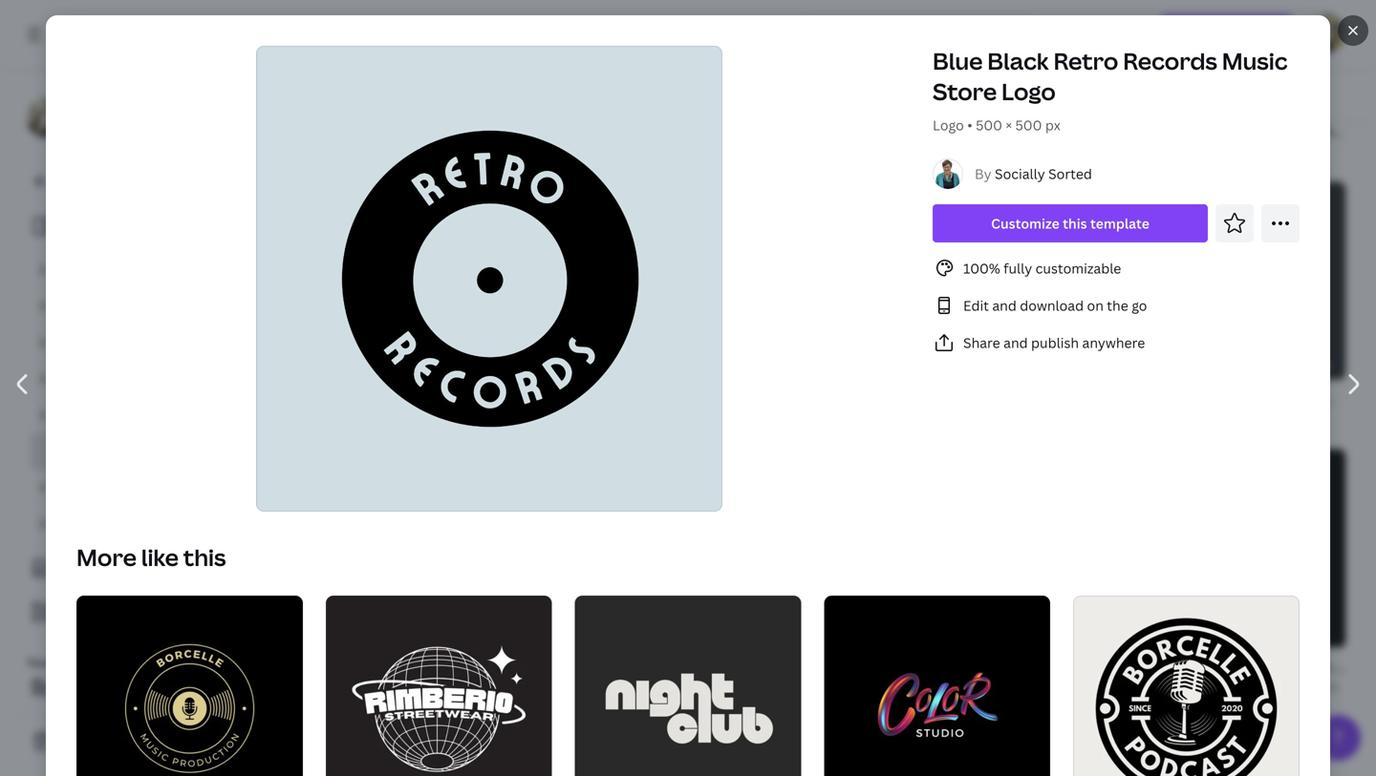 Task type: locate. For each thing, give the bounding box(es) containing it.
None search field
[[802, 15, 1031, 54]]

logo
[[1002, 76, 1056, 107], [933, 116, 964, 134], [1015, 122, 1047, 140], [801, 122, 832, 140], [302, 143, 329, 159], [523, 143, 550, 159], [485, 390, 516, 408], [302, 411, 329, 427], [523, 411, 550, 427], [507, 658, 539, 676], [977, 658, 1009, 676], [701, 658, 733, 676], [1134, 658, 1166, 676], [302, 679, 329, 695], [744, 679, 771, 695], [523, 679, 550, 695], [965, 679, 992, 695], [1186, 679, 1213, 695]]

1 vertical spatial hall
[[391, 411, 413, 427]]

0 horizontal spatial modern
[[411, 658, 462, 676]]

0 vertical spatial this
[[1063, 215, 1087, 233]]

black inside "black and pink neon club logo logo by canva creative studio"
[[965, 658, 1000, 676]]

1 horizontal spatial studio
[[1097, 679, 1133, 695]]

1 horizontal spatial 500
[[1015, 116, 1042, 134]]

this
[[1063, 215, 1087, 233], [183, 542, 226, 573]]

2 horizontal spatial studio
[[1335, 658, 1376, 676]]

logo by alfian saputra link
[[744, 677, 904, 696]]

studio inside "black and pink neon club logo logo by canva creative studio"
[[1097, 679, 1133, 695]]

1 vertical spatial logo by tamara hall link
[[302, 410, 462, 429]]

black white bold punk grunge name band logo link
[[523, 121, 832, 142]]

white for black and white music studio
[[1252, 658, 1290, 676]]

service
[[926, 658, 974, 676]]

your
[[27, 655, 52, 671]]

grunge
[[672, 122, 719, 140]]

hall down bold music wave graffiti dj logo link
[[391, 411, 413, 427]]

black and white modern music logo link
[[302, 656, 539, 677]]

list
[[933, 257, 1300, 355]]

logo by tamara hall link down punk
[[523, 142, 683, 161]]

black and white modern vintage retro beer bar badge logo image
[[927, 182, 1125, 380]]

logo by tamara hall link
[[523, 142, 683, 161], [302, 410, 462, 429]]

black inside black and white modern music logo logo by borart
[[302, 658, 337, 676]]

black and pink neon club logo image
[[927, 450, 1125, 648]]

icons link
[[27, 594, 237, 631]]

white black grunge music studio logo image
[[264, 717, 462, 777]]

black and white modern music logo image
[[264, 450, 462, 648]]

blue for logo
[[523, 658, 552, 676]]

band
[[764, 122, 798, 140]]

black up logo by rizelle anne galvez link
[[1186, 658, 1221, 676]]

hall
[[612, 143, 634, 159], [391, 411, 413, 427]]

bold inside black white bold punk grunge name band logo logo by tamara hall
[[603, 122, 633, 140]]

1 vertical spatial this
[[183, 542, 226, 573]]

white
[[562, 122, 599, 140], [370, 658, 408, 676], [1252, 658, 1290, 676]]

1 vertical spatial bold
[[302, 390, 332, 408]]

creative inside "black and pink neon club logo logo by canva creative studio"
[[1048, 679, 1094, 695]]

socially
[[348, 143, 391, 159], [995, 165, 1045, 183]]

a
[[107, 679, 115, 697]]

1 vertical spatial creative
[[1048, 679, 1094, 695]]

1 horizontal spatial blue
[[933, 45, 983, 76]]

2 horizontal spatial white
[[1252, 658, 1290, 676]]

music
[[1222, 45, 1288, 76], [973, 122, 1012, 140], [336, 390, 374, 408], [465, 658, 504, 676], [1293, 658, 1332, 676]]

logo by socially sorted
[[302, 143, 432, 159]]

navy and tosca creative rockpunk music logo image
[[706, 0, 904, 112]]

0 horizontal spatial this
[[183, 542, 226, 573]]

on
[[1087, 297, 1104, 315]]

1 horizontal spatial creative
[[1048, 679, 1094, 695]]

notation music studio logo image
[[485, 717, 683, 777]]

black and white globe y2k streetwear logo image
[[326, 596, 552, 777]]

modern up gambar
[[556, 658, 607, 676]]

logo by socially sorted link
[[302, 142, 462, 161]]

0 vertical spatial blue
[[933, 45, 983, 76]]

black bold typographic retro night club restaurant bar logo image
[[264, 0, 462, 112], [575, 596, 801, 777]]

blue modern sound studio logo link
[[523, 656, 733, 677]]

0 horizontal spatial creative
[[848, 122, 903, 140]]

studio up galvez
[[1335, 658, 1376, 676]]

create
[[61, 679, 104, 697]]

black left "and"
[[302, 658, 337, 676]]

tamara down wave
[[348, 411, 388, 427]]

and up canva
[[1003, 658, 1028, 676]]

by
[[332, 143, 345, 159], [553, 143, 566, 159], [332, 411, 345, 427], [553, 411, 566, 427], [332, 679, 345, 695], [774, 679, 787, 695], [553, 679, 566, 695], [994, 679, 1008, 695], [1215, 679, 1229, 695]]

modern inside black and white modern music logo logo by borart
[[411, 658, 462, 676]]

blue inside blue modern sound studio logo logo by gambar drizy 99
[[523, 658, 552, 676]]

brown and black modern vintage brewery bar brand logo image
[[485, 182, 683, 380]]

hall inside black white bold punk grunge name band logo logo by tamara hall
[[612, 143, 634, 159]]

bold left wave
[[302, 390, 332, 408]]

0 vertical spatial tamara
[[569, 143, 609, 159]]

0 horizontal spatial 500
[[976, 116, 1002, 134]]

by inside bold music wave graffiti dj logo logo by tamara hall
[[332, 411, 345, 427]]

store
[[933, 76, 997, 107]]

1 horizontal spatial modern
[[556, 658, 607, 676]]

0 vertical spatial sorted
[[394, 143, 432, 159]]

white inside black and white modern music logo logo by borart
[[370, 658, 408, 676]]

2 modern from the left
[[556, 658, 607, 676]]

1 horizontal spatial tamara
[[569, 143, 609, 159]]

1 vertical spatial black bold typographic retro night club restaurant bar logo image
[[575, 596, 801, 777]]

music inside black and white music studio logo by rizelle anne galvez
[[1293, 658, 1332, 676]]

and for pink
[[1003, 658, 1028, 676]]

hall down black white bold punk grunge name band logo link
[[612, 143, 634, 159]]

0 horizontal spatial tamara
[[348, 411, 388, 427]]

black for black and pink neon club logo
[[965, 658, 1000, 676]]

logo by rizelle anne galvez link
[[1186, 677, 1345, 696]]

and inside black and white music studio logo by rizelle anne galvez
[[1224, 658, 1249, 676]]

black down black white bold punk grunge name band logo
[[523, 122, 558, 140]]

tamara inside black white bold punk grunge name band logo logo by tamara hall
[[569, 143, 609, 159]]

tamara down black white bold punk grunge name band logo link
[[569, 143, 609, 159]]

rockpunk
[[906, 122, 970, 140]]

and
[[780, 122, 805, 140], [992, 297, 1017, 315], [1004, 334, 1028, 352], [1003, 658, 1028, 676], [1224, 658, 1249, 676]]

0 horizontal spatial white
[[370, 658, 408, 676]]

blue
[[933, 45, 983, 76], [523, 658, 552, 676]]

500 right ×
[[1015, 116, 1042, 134]]

black up ×
[[987, 45, 1049, 76]]

navy
[[744, 122, 777, 140]]

list containing 100% fully customizable
[[933, 257, 1300, 355]]

black & gold luxury music production logo image
[[76, 596, 303, 777]]

blue black retro records music store logo image
[[256, 45, 724, 513], [706, 182, 904, 380]]

blue modern sound studio logo logo by gambar drizy 99
[[523, 658, 733, 695]]

and right edit
[[992, 297, 1017, 315]]

anywhere
[[1082, 334, 1145, 352]]

creative right tosca
[[848, 122, 903, 140]]

white up logo by borart link
[[370, 658, 408, 676]]

500 right •
[[976, 116, 1002, 134]]

share
[[963, 334, 1000, 352]]

and right share
[[1004, 334, 1028, 352]]

modern up logo by borart link
[[411, 658, 462, 676]]

and inside "black and pink neon club logo logo by canva creative studio"
[[1003, 658, 1028, 676]]

1 horizontal spatial socially
[[995, 165, 1045, 183]]

0 horizontal spatial blue
[[523, 658, 552, 676]]

500
[[976, 116, 1002, 134], [1015, 116, 1042, 134]]

white for black and white modern music logo
[[370, 658, 408, 676]]

px
[[1045, 116, 1060, 134]]

0 horizontal spatial black bold typographic retro night club restaurant bar logo image
[[264, 0, 462, 112]]

club
[[1100, 658, 1131, 676]]

black left "pink"
[[965, 658, 1000, 676]]

team
[[118, 679, 151, 697]]

2 500 from the left
[[1015, 116, 1042, 134]]

more
[[76, 542, 137, 573]]

0 vertical spatial creative
[[848, 122, 903, 140]]

1 horizontal spatial hall
[[612, 143, 634, 159]]

alfian
[[790, 679, 822, 695]]

studio inside blue modern sound studio logo logo by gambar drizy 99
[[655, 658, 698, 676]]

1 horizontal spatial logo by tamara hall link
[[523, 142, 683, 161]]

black for black and white music studio
[[1186, 658, 1221, 676]]

blue up •
[[933, 45, 983, 76]]

1 modern from the left
[[411, 658, 462, 676]]

0 vertical spatial hall
[[612, 143, 634, 159]]

and for tosca
[[780, 122, 805, 140]]

0 horizontal spatial logo by tamara hall link
[[302, 410, 462, 429]]

sorted
[[394, 143, 432, 159], [1048, 165, 1092, 183]]

creative
[[848, 122, 903, 140], [1048, 679, 1094, 695]]

1 vertical spatial tamara
[[348, 411, 388, 427]]

studio down club
[[1097, 679, 1133, 695]]

logo by tamara hall link down wave
[[302, 410, 462, 429]]

tosca
[[808, 122, 845, 140]]

this left template
[[1063, 215, 1087, 233]]

blue inside blue black retro records music store logo logo • 500 × 500 px
[[933, 45, 983, 76]]

share and publish anywhere
[[963, 334, 1145, 352]]

×
[[1006, 116, 1012, 134]]

blue black retro records music store logo logo • 500 × 500 px
[[933, 45, 1288, 134]]

music inside blue black retro records music store logo logo • 500 × 500 px
[[1222, 45, 1288, 76]]

1 vertical spatial sorted
[[1048, 165, 1092, 183]]

black inside black and white music studio logo by rizelle anne galvez
[[1186, 658, 1221, 676]]

0 horizontal spatial studio
[[655, 658, 698, 676]]

studio up 99
[[655, 658, 698, 676]]

0 horizontal spatial bold
[[302, 390, 332, 408]]

0 vertical spatial logo by tamara hall link
[[523, 142, 683, 161]]

black
[[987, 45, 1049, 76], [523, 122, 558, 140], [302, 658, 337, 676], [965, 658, 1000, 676], [1186, 658, 1221, 676]]

1 horizontal spatial bold
[[603, 122, 633, 140]]

0 horizontal spatial hall
[[391, 411, 413, 427]]

black white bold punk grunge name band logo logo by tamara hall
[[523, 122, 832, 159]]

fully
[[1003, 259, 1032, 278]]

blue up logo by gambar drizy 99 link
[[523, 658, 552, 676]]

modern
[[411, 658, 462, 676], [556, 658, 607, 676]]

gambar
[[569, 679, 613, 695]]

1 vertical spatial blue
[[523, 658, 552, 676]]

1 horizontal spatial this
[[1063, 215, 1087, 233]]

bold
[[603, 122, 633, 140], [302, 390, 332, 408]]

0 vertical spatial bold
[[603, 122, 633, 140]]

music inside black and white modern music logo logo by borart
[[465, 658, 504, 676]]

white black and yellow modern podcast logo image
[[1147, 717, 1345, 777]]

black inside black white bold punk grunge name band logo logo by tamara hall
[[523, 122, 558, 140]]

this right like
[[183, 542, 226, 573]]

modern inside blue modern sound studio logo logo by gambar drizy 99
[[556, 658, 607, 676]]

bold left punk
[[603, 122, 633, 140]]

by inside blue modern sound studio logo logo by gambar drizy 99
[[553, 679, 566, 695]]

white left punk
[[562, 122, 599, 140]]

white inside black and white music studio logo by rizelle anne galvez
[[1252, 658, 1290, 676]]

punk
[[636, 122, 669, 140]]

0 horizontal spatial sorted
[[394, 143, 432, 159]]

1 horizontal spatial white
[[562, 122, 599, 140]]

0 horizontal spatial socially
[[348, 143, 391, 159]]

and up rizelle on the right of page
[[1224, 658, 1249, 676]]

0 vertical spatial black bold typographic retro night club restaurant bar logo image
[[264, 0, 462, 112]]

and right navy
[[780, 122, 805, 140]]

black and white music studio link
[[1186, 656, 1376, 677]]

100% fully customizable
[[963, 259, 1121, 278]]

logo by kaye designs link
[[523, 410, 683, 429]]

99
[[646, 679, 661, 695]]

tamara
[[569, 143, 609, 159], [348, 411, 388, 427]]

by inside black white bold punk grunge name band logo logo by tamara hall
[[553, 143, 566, 159]]

creative down the black and pink neon club logo link
[[1048, 679, 1094, 695]]

1 horizontal spatial sorted
[[1048, 165, 1092, 183]]

studio
[[655, 658, 698, 676], [1335, 658, 1376, 676], [1097, 679, 1133, 695]]

saputra
[[825, 679, 867, 695]]

white up logo by rizelle anne galvez link
[[1252, 658, 1290, 676]]



Task type: describe. For each thing, give the bounding box(es) containing it.
edit and download on the go
[[963, 297, 1147, 315]]

and for publish
[[1004, 334, 1028, 352]]

your content
[[27, 655, 101, 671]]

create a team
[[61, 679, 151, 697]]

and for download
[[992, 297, 1017, 315]]

customize this template
[[991, 215, 1149, 233]]

designs
[[598, 411, 642, 427]]

dj
[[464, 390, 481, 408]]

trash link
[[15, 723, 248, 762]]

borart
[[348, 679, 385, 695]]

rizelle
[[1232, 679, 1268, 695]]

kaye
[[569, 411, 596, 427]]

publish
[[1031, 334, 1079, 352]]

studio inside black and white music studio logo by rizelle anne galvez
[[1335, 658, 1376, 676]]

this inside customize this template link
[[1063, 215, 1087, 233]]

sound
[[610, 658, 652, 676]]

photos
[[65, 560, 111, 578]]

by inside "black and pink neon club logo logo by canva creative studio"
[[994, 679, 1008, 695]]

play
[[895, 658, 923, 676]]

music inside bold music wave graffiti dj logo logo by tamara hall
[[336, 390, 374, 408]]

socially sorted link
[[995, 165, 1092, 183]]

logo by borart link
[[302, 677, 462, 696]]

more like this
[[76, 542, 226, 573]]

black inside blue black retro records music store logo logo • 500 × 500 px
[[987, 45, 1049, 76]]

logo by tamara hall link for wave
[[302, 410, 462, 429]]

creative color brushstroke lettering logo image
[[824, 596, 1050, 777]]

records
[[1123, 45, 1217, 76]]

by inside black and white music studio logo by rizelle anne galvez
[[1215, 679, 1229, 695]]

and for white
[[1224, 658, 1249, 676]]

like
[[141, 542, 179, 573]]

navy and tosca creative rockpunk music logo
[[744, 122, 1047, 140]]

download
[[1020, 297, 1084, 315]]

black and white line minimalist gospel wave music label studio logo image
[[1147, 0, 1345, 112]]

blue for store
[[933, 45, 983, 76]]

multimedia tv podcast play service logo logo by alfian saputra
[[744, 658, 1009, 695]]

customizable
[[1036, 259, 1121, 278]]

1 horizontal spatial black bold typographic retro night club restaurant bar logo image
[[575, 596, 801, 777]]

drizy
[[616, 679, 643, 695]]

0 vertical spatial socially
[[348, 143, 391, 159]]

neon
[[1062, 658, 1097, 676]]

100%
[[963, 259, 1000, 278]]

black and white music studio logo image
[[1147, 450, 1345, 648]]

photos link
[[27, 550, 237, 587]]

by inside the multimedia tv podcast play service logo logo by alfian saputra
[[774, 679, 787, 695]]

sorted inside logo by socially sorted link
[[394, 143, 432, 159]]

white inside black white bold punk grunge name band logo logo by tamara hall
[[562, 122, 599, 140]]

tamara inside bold music wave graffiti dj logo logo by tamara hall
[[348, 411, 388, 427]]

by
[[975, 165, 992, 183]]

and
[[341, 658, 367, 676]]

black and white modern vintage retro brand logo image
[[927, 0, 1125, 112]]

bold music wave graffiti dj logo logo by tamara hall
[[302, 390, 516, 427]]

content
[[55, 655, 101, 671]]

logo by tamara hall link for bold
[[523, 142, 683, 161]]

template
[[1090, 215, 1149, 233]]

•
[[967, 116, 972, 134]]

logo by kaye designs
[[523, 411, 642, 427]]

edit
[[963, 297, 989, 315]]

logo by canva creative studio link
[[965, 677, 1133, 696]]

minimalist sound voice logo image
[[927, 717, 1125, 777]]

bold music wave graffiti dj logo link
[[302, 389, 516, 410]]

retro
[[1054, 45, 1118, 76]]

by inside black and white modern music logo logo by borart
[[332, 679, 345, 695]]

icons
[[65, 603, 100, 622]]

customize this template link
[[933, 204, 1208, 243]]

black and white modern podcast studio logo image
[[1073, 596, 1300, 777]]

pink
[[1031, 658, 1059, 676]]

1 vertical spatial socially
[[995, 165, 1045, 183]]

podcast
[[839, 658, 892, 676]]

trash
[[61, 733, 96, 752]]

the
[[1107, 297, 1128, 315]]

black white bold punk grunge name band logo image
[[485, 0, 683, 112]]

neon green and purple modern retro brand logo image
[[706, 717, 904, 777]]

bold inside bold music wave graffiti dj logo logo by tamara hall
[[302, 390, 332, 408]]

bold music wave graffiti dj logo image
[[264, 182, 462, 380]]

anne
[[1271, 679, 1299, 695]]

graffiti
[[415, 390, 461, 408]]

wave
[[377, 390, 412, 408]]

1 500 from the left
[[976, 116, 1002, 134]]

black for black white bold punk grunge name band logo
[[523, 122, 558, 140]]

galvez
[[1302, 679, 1338, 695]]

black and white minimalist aesthetic vintage typography insomnia night club logo image
[[1147, 182, 1345, 380]]

multimedia tv podcast play service logo link
[[744, 656, 1009, 677]]

black and pink neon club logo logo by canva creative studio
[[965, 658, 1166, 695]]

multimedia tv podcast play service logo image
[[706, 450, 904, 648]]

create a team button
[[15, 669, 248, 707]]

black and white music studio logo by rizelle anne galvez
[[1186, 658, 1376, 695]]

blue modern sound studio logo image
[[485, 450, 683, 648]]

black for black and white modern music logo
[[302, 658, 337, 676]]

black and pink neon club logo link
[[965, 656, 1166, 677]]

by socially sorted
[[975, 165, 1092, 183]]

hall inside bold music wave graffiti dj logo logo by tamara hall
[[391, 411, 413, 427]]

customize
[[991, 215, 1060, 233]]

tv
[[821, 658, 836, 676]]

logo by gambar drizy 99 link
[[523, 677, 683, 696]]

go
[[1132, 297, 1147, 315]]

multimedia
[[744, 658, 818, 676]]

logo inside black and white music studio logo by rizelle anne galvez
[[1186, 679, 1213, 695]]

canva
[[1011, 679, 1045, 695]]

name
[[722, 122, 760, 140]]

black and white modern music logo logo by borart
[[302, 658, 539, 695]]

top level navigation element
[[168, 15, 756, 54]]



Task type: vqa. For each thing, say whether or not it's contained in the screenshot.
second Cover
no



